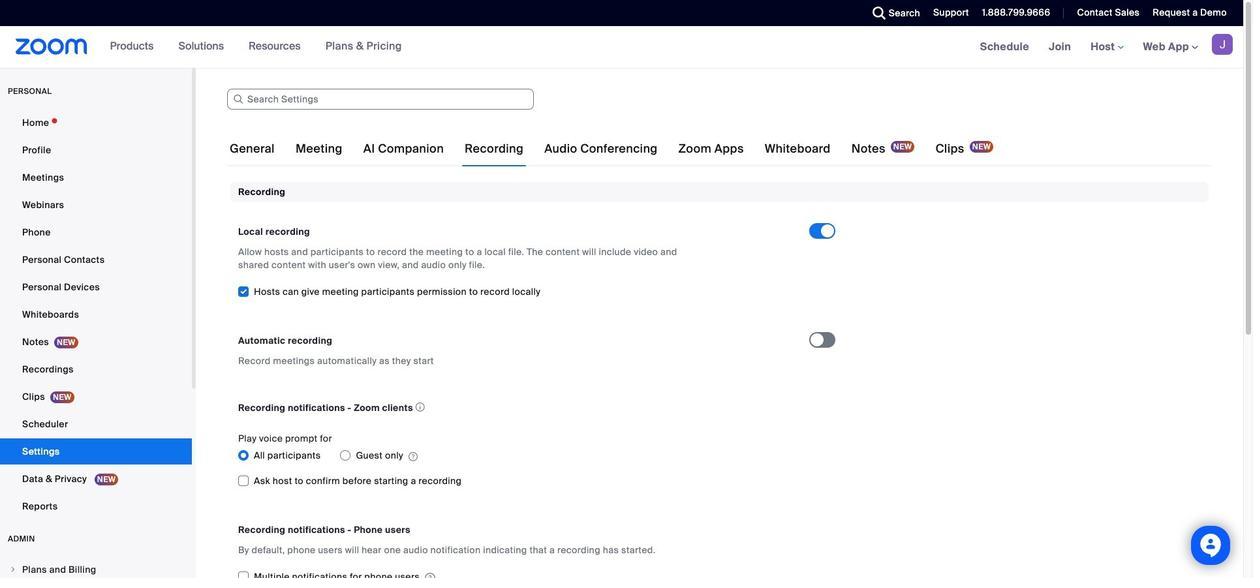Task type: describe. For each thing, give the bounding box(es) containing it.
Search Settings text field
[[227, 89, 534, 110]]

personal menu menu
[[0, 110, 192, 521]]

learn more about multiple notifications for phone users image
[[425, 573, 436, 579]]



Task type: locate. For each thing, give the bounding box(es) containing it.
application inside recording element
[[238, 399, 798, 417]]

menu item
[[0, 558, 192, 579]]

right image
[[9, 566, 17, 574]]

info outline image
[[416, 399, 425, 416]]

profile picture image
[[1213, 34, 1234, 55]]

option group
[[238, 446, 810, 467]]

banner
[[0, 26, 1244, 69]]

product information navigation
[[100, 26, 412, 68]]

zoom logo image
[[16, 39, 87, 55]]

meetings navigation
[[971, 26, 1244, 69]]

option group inside recording element
[[238, 446, 810, 467]]

recording element
[[231, 182, 1210, 579]]

tabs of my account settings page tab list
[[227, 131, 997, 167]]

learn more about guest only image
[[409, 452, 418, 463]]

application
[[238, 399, 798, 417]]



Task type: vqa. For each thing, say whether or not it's contained in the screenshot.
Profile Picture
yes



